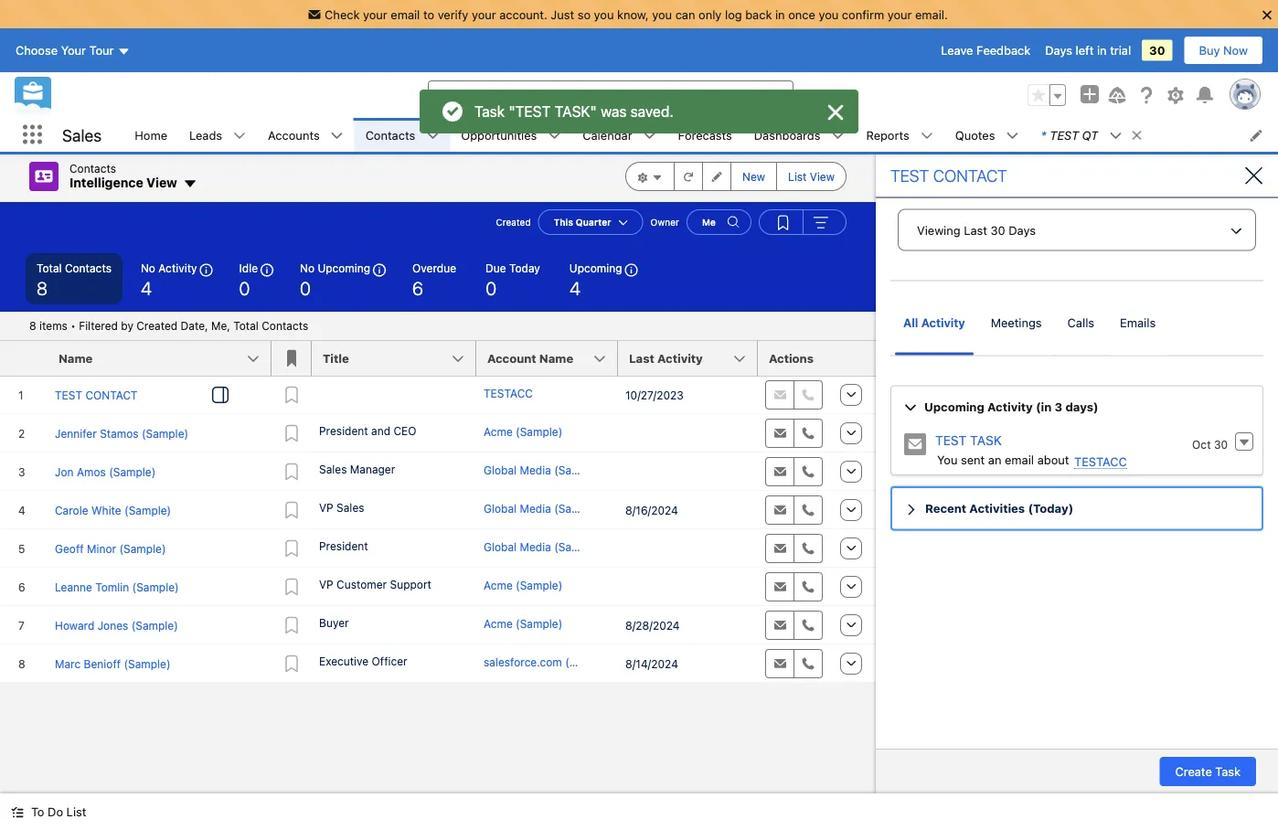 Task type: vqa. For each thing, say whether or not it's contained in the screenshot.
top Type
no



Task type: describe. For each thing, give the bounding box(es) containing it.
upcoming for upcoming
[[570, 262, 622, 274]]

10/27/2023
[[626, 389, 684, 402]]

calendar
[[583, 128, 633, 142]]

test down reports list item
[[891, 166, 930, 186]]

text default image for reports
[[921, 129, 934, 142]]

contacts list item
[[355, 118, 450, 152]]

once
[[789, 7, 816, 21]]

1 horizontal spatial 30
[[1150, 44, 1166, 57]]

no for 0
[[300, 262, 315, 274]]

president for president
[[319, 540, 368, 552]]

activity for no
[[159, 262, 197, 274]]

key performance indicators group
[[0, 253, 876, 312]]

just
[[551, 7, 575, 21]]

2 you from the left
[[652, 7, 672, 21]]

ceo
[[394, 424, 417, 437]]

customer
[[337, 578, 387, 591]]

so
[[578, 7, 591, 21]]

president for president and ceo
[[319, 424, 368, 437]]

text default image for contacts
[[427, 129, 439, 142]]

large image
[[825, 102, 847, 123]]

text default image for calendar
[[644, 129, 656, 142]]

cell down 8/16/2024
[[618, 530, 758, 568]]

and
[[371, 424, 391, 437]]

row number image
[[0, 341, 48, 376]]

create
[[1176, 765, 1213, 779]]

list item containing *
[[1030, 118, 1152, 152]]

new button
[[731, 162, 778, 191]]

contacts inside list item
[[366, 128, 416, 142]]

me button
[[687, 209, 752, 235]]

owner
[[651, 217, 680, 228]]

home
[[135, 128, 167, 142]]

0 vertical spatial created
[[496, 217, 531, 228]]

no upcoming
[[300, 262, 371, 274]]

leave feedback link
[[941, 44, 1031, 57]]

items
[[39, 320, 68, 332]]

recent
[[926, 502, 967, 516]]

intelligence view
[[70, 175, 177, 190]]

0 vertical spatial in
[[776, 7, 785, 21]]

sales manager
[[319, 463, 395, 476]]

oct 30
[[1193, 438, 1228, 451]]

upcoming activity (in 3 days)
[[925, 400, 1099, 414]]

task inside success alert dialog
[[555, 103, 590, 120]]

view for intelligence view
[[147, 175, 177, 190]]

task " test task " was saved.
[[475, 103, 674, 120]]

meetings button
[[979, 311, 1055, 355]]

0 horizontal spatial upcoming
[[318, 262, 371, 274]]

3 your from the left
[[888, 7, 912, 21]]

2 horizontal spatial 30
[[1215, 438, 1228, 451]]

all
[[904, 316, 919, 329]]

email.
[[916, 7, 948, 21]]

was
[[601, 103, 627, 120]]

dashboards link
[[743, 118, 832, 152]]

vp for vp customer support
[[319, 578, 334, 591]]

1 vertical spatial in
[[1098, 44, 1107, 57]]

list inside group
[[789, 170, 807, 183]]

quotes link
[[945, 118, 1007, 152]]

task inside button
[[1216, 765, 1241, 779]]

viewing last 30 days
[[917, 223, 1036, 237]]

emails button
[[1108, 311, 1169, 355]]

important cell
[[272, 341, 312, 377]]

emails
[[1121, 316, 1156, 329]]

this quarter button
[[538, 209, 644, 235]]

can
[[676, 7, 696, 21]]

accounts link
[[257, 118, 331, 152]]

officer
[[372, 655, 408, 668]]

reports
[[867, 128, 910, 142]]

no activity
[[141, 262, 197, 274]]

vp customer support
[[319, 578, 432, 591]]

contacts link
[[355, 118, 427, 152]]

1 vertical spatial list
[[66, 805, 86, 819]]

text default image inside to do list button
[[11, 806, 24, 819]]

sales for sales manager
[[319, 463, 347, 476]]

2 vertical spatial group
[[759, 209, 847, 235]]

test contact link
[[891, 166, 1008, 186]]

3 you from the left
[[819, 7, 839, 21]]

text default image for opportunities
[[548, 129, 561, 142]]

group containing new
[[626, 162, 847, 191]]

qt
[[1083, 128, 1099, 142]]

recent activities (today) button
[[894, 500, 1261, 517]]

create task
[[1176, 765, 1241, 779]]

text default image for quotes
[[1007, 129, 1019, 142]]

confirm
[[842, 7, 885, 21]]

buy now button
[[1184, 36, 1264, 65]]

feedback
[[977, 44, 1031, 57]]

sales for sales
[[62, 125, 102, 145]]

left
[[1076, 44, 1094, 57]]

forecasts
[[678, 128, 732, 142]]

this
[[554, 217, 574, 227]]

8 items • filtered by created date, me, total contacts status
[[29, 320, 308, 332]]

all activity
[[904, 316, 966, 329]]

3
[[1055, 400, 1063, 414]]

due today 0
[[486, 262, 540, 299]]

your
[[61, 44, 86, 57]]

to
[[423, 7, 435, 21]]

create task group
[[1160, 757, 1257, 787]]

2 vertical spatial sales
[[337, 501, 365, 514]]

sent
[[961, 453, 985, 467]]

reports list item
[[856, 118, 945, 152]]

8/14/2024
[[626, 658, 679, 670]]

quotes list item
[[945, 118, 1030, 152]]

choose your tour button
[[15, 36, 131, 65]]

action cell
[[831, 341, 877, 377]]

idle
[[239, 262, 258, 274]]

activity for last
[[658, 352, 703, 365]]

buy now
[[1200, 44, 1249, 57]]

days inside button
[[1009, 223, 1036, 237]]

1 your from the left
[[363, 7, 388, 21]]

dashboards
[[754, 128, 821, 142]]

reports link
[[856, 118, 921, 152]]

2 " from the left
[[590, 103, 597, 120]]

upcoming activity (in 3 days) button
[[893, 398, 1262, 415]]

vp sales
[[319, 501, 365, 514]]

text default image for dashboards
[[832, 129, 845, 142]]

log
[[725, 7, 742, 21]]

account name
[[488, 352, 574, 365]]

test task
[[936, 433, 1002, 449]]

all activity button
[[891, 311, 979, 355]]

me
[[702, 217, 716, 227]]

total inside 'total contacts 8'
[[37, 262, 62, 274]]

text default image for leads
[[233, 129, 246, 142]]

1 you from the left
[[594, 7, 614, 21]]

8/16/2024
[[626, 504, 678, 517]]

activity for upcoming
[[988, 400, 1033, 414]]

last activity
[[629, 352, 703, 365]]

accounts
[[268, 128, 320, 142]]

name button
[[48, 341, 272, 376]]

this quarter
[[554, 217, 611, 227]]

4 for upcoming
[[570, 277, 581, 299]]

list view button
[[777, 162, 847, 191]]

1 vertical spatial total
[[234, 320, 259, 332]]

leads link
[[178, 118, 233, 152]]

check
[[325, 7, 360, 21]]

account.
[[500, 7, 548, 21]]

1 horizontal spatial days
[[1046, 44, 1073, 57]]

list containing home
[[124, 118, 1279, 152]]



Task type: locate. For each thing, give the bounding box(es) containing it.
0 horizontal spatial view
[[147, 175, 177, 190]]

text default image left opportunities
[[427, 129, 439, 142]]

0 horizontal spatial 8
[[29, 320, 36, 332]]

name down '•'
[[59, 352, 93, 365]]

test contact
[[891, 166, 1008, 186]]

0 vertical spatial sales
[[62, 125, 102, 145]]

actions cell
[[758, 341, 831, 377]]

total right me,
[[234, 320, 259, 332]]

text default image right accounts
[[331, 129, 344, 142]]

upcoming down quarter
[[570, 262, 622, 274]]

0 vertical spatial total
[[37, 262, 62, 274]]

0 horizontal spatial no
[[141, 262, 155, 274]]

your right check
[[363, 7, 388, 21]]

last activity cell
[[618, 341, 769, 377]]

sales down sales manager
[[337, 501, 365, 514]]

30 right trial
[[1150, 44, 1166, 57]]

0 horizontal spatial 0
[[239, 277, 250, 299]]

email image
[[905, 434, 927, 456]]

2 president from the top
[[319, 540, 368, 552]]

you sent an email about testacc
[[938, 453, 1128, 468]]

8/28/2024
[[626, 619, 680, 632]]

calendar link
[[572, 118, 644, 152]]

overdue 6
[[413, 262, 457, 299]]

8 left items
[[29, 320, 36, 332]]

executive
[[319, 655, 369, 668]]

you right the so
[[594, 7, 614, 21]]

0 horizontal spatial created
[[137, 320, 178, 332]]

upcoming for upcoming activity (in 3 days)
[[925, 400, 985, 414]]

0 vertical spatial days
[[1046, 44, 1073, 57]]

last right viewing
[[964, 223, 988, 237]]

task down search...
[[475, 103, 505, 120]]

back
[[746, 7, 772, 21]]

text default image inside contacts list item
[[427, 129, 439, 142]]

opportunities
[[461, 128, 537, 142]]

30 right oct
[[1215, 438, 1228, 451]]

0 vertical spatial list
[[789, 170, 807, 183]]

1 horizontal spatial total
[[234, 320, 259, 332]]

2 vertical spatial 30
[[1215, 438, 1228, 451]]

0 horizontal spatial days
[[1009, 223, 1036, 237]]

test inside success alert dialog
[[516, 103, 551, 120]]

2 vp from the top
[[319, 578, 334, 591]]

0 vertical spatial email
[[391, 7, 420, 21]]

0 vertical spatial group
[[1028, 84, 1067, 106]]

view down dashboards list item
[[810, 170, 835, 183]]

activity inside key performance indicators group
[[159, 262, 197, 274]]

0
[[239, 277, 250, 299], [300, 277, 311, 299], [486, 277, 497, 299]]

activity inside dropdown button
[[988, 400, 1033, 414]]

0 horizontal spatial 30
[[991, 223, 1006, 237]]

0 down due
[[486, 277, 497, 299]]

0 horizontal spatial "
[[509, 103, 516, 120]]

in right left
[[1098, 44, 1107, 57]]

Activity Date Range, Viewing Last 30 Days button
[[898, 209, 1257, 251]]

list right do
[[66, 805, 86, 819]]

0 horizontal spatial in
[[776, 7, 785, 21]]

1 vertical spatial 30
[[991, 223, 1006, 237]]

intelligence
[[70, 175, 143, 190]]

view inside list view button
[[810, 170, 835, 183]]

account
[[488, 352, 537, 365]]

president left and
[[319, 424, 368, 437]]

4
[[141, 277, 152, 299], [570, 277, 581, 299]]

list
[[789, 170, 807, 183], [66, 805, 86, 819]]

last up 10/27/2023
[[629, 352, 655, 365]]

0 down 'no upcoming'
[[300, 277, 311, 299]]

4 down the no activity
[[141, 277, 152, 299]]

test up opportunities
[[516, 103, 551, 120]]

to do list
[[31, 805, 86, 819]]

0 for idle
[[239, 277, 250, 299]]

test right *
[[1050, 128, 1079, 142]]

oct
[[1193, 438, 1212, 451]]

filtered
[[79, 320, 118, 332]]

no right idle
[[300, 262, 315, 274]]

1 vp from the top
[[319, 501, 334, 514]]

vp left customer
[[319, 578, 334, 591]]

text default image down the task " test task " was saved.
[[548, 129, 561, 142]]

8 items • filtered by created date, me, total contacts
[[29, 320, 308, 332]]

view for list view
[[810, 170, 835, 183]]

action image
[[831, 341, 877, 376]]

1 horizontal spatial no
[[300, 262, 315, 274]]

group down list view
[[759, 209, 847, 235]]

1 no from the left
[[141, 262, 155, 274]]

0 horizontal spatial 4
[[141, 277, 152, 299]]

upcoming up test task link
[[925, 400, 985, 414]]

row number cell
[[0, 341, 48, 377]]

task up an
[[971, 433, 1002, 449]]

cell for manager
[[618, 453, 758, 491]]

contacts up intelligence
[[70, 162, 116, 175]]

leave feedback
[[941, 44, 1031, 57]]

you
[[938, 453, 958, 467]]

1 name from the left
[[59, 352, 93, 365]]

4 right the due today 0
[[570, 277, 581, 299]]

accounts list item
[[257, 118, 355, 152]]

1 vertical spatial 8
[[29, 320, 36, 332]]

2 horizontal spatial upcoming
[[925, 400, 985, 414]]

1 horizontal spatial last
[[964, 223, 988, 237]]

contact
[[934, 166, 1008, 186]]

1 horizontal spatial 4
[[570, 277, 581, 299]]

1 vertical spatial created
[[137, 320, 178, 332]]

name right account
[[540, 352, 574, 365]]

sales
[[62, 125, 102, 145], [319, 463, 347, 476], [337, 501, 365, 514]]

2 4 from the left
[[570, 277, 581, 299]]

date,
[[181, 320, 208, 332]]

activity left (in
[[988, 400, 1033, 414]]

you left can
[[652, 7, 672, 21]]

upcoming left overdue
[[318, 262, 371, 274]]

activities
[[970, 502, 1026, 516]]

created
[[496, 217, 531, 228], [137, 320, 178, 332]]

cell
[[312, 376, 477, 414], [618, 414, 758, 453], [618, 453, 758, 491], [618, 530, 758, 568], [618, 568, 758, 606]]

actions
[[769, 352, 814, 365]]

leave
[[941, 44, 974, 57]]

leads
[[189, 128, 222, 142]]

6
[[413, 277, 424, 299]]

created right the by
[[137, 320, 178, 332]]

in right back
[[776, 7, 785, 21]]

text default image
[[1131, 129, 1144, 142], [233, 129, 246, 142], [644, 129, 656, 142], [832, 129, 845, 142], [921, 129, 934, 142], [1110, 129, 1123, 142], [183, 177, 197, 191]]

saved.
[[631, 103, 674, 120]]

1 horizontal spatial task
[[1216, 765, 1241, 779]]

contacts right accounts list item
[[366, 128, 416, 142]]

1 vertical spatial group
[[626, 162, 847, 191]]

task right create
[[1216, 765, 1241, 779]]

text default image for accounts
[[331, 129, 344, 142]]

email left 'to'
[[391, 7, 420, 21]]

total up items
[[37, 262, 62, 274]]

meetings
[[991, 316, 1042, 329]]

search...
[[464, 88, 513, 102]]

last activity button
[[618, 341, 758, 376]]

only
[[699, 7, 722, 21]]

verify
[[438, 7, 469, 21]]

contacts up important cell
[[262, 320, 308, 332]]

me,
[[211, 320, 230, 332]]

text default image left to
[[11, 806, 24, 819]]

1 vertical spatial days
[[1009, 223, 1036, 237]]

last
[[964, 223, 988, 237], [629, 352, 655, 365]]

2 horizontal spatial 0
[[486, 277, 497, 299]]

1 horizontal spatial 0
[[300, 277, 311, 299]]

president
[[319, 424, 368, 437], [319, 540, 368, 552]]

text default image inside calendar list item
[[644, 129, 656, 142]]

last inside last activity button
[[629, 352, 655, 365]]

30
[[1150, 44, 1166, 57], [991, 223, 1006, 237], [1215, 438, 1228, 451]]

sales up intelligence
[[62, 125, 102, 145]]

30 right viewing
[[991, 223, 1006, 237]]

cell up the "ceo"
[[312, 376, 477, 414]]

task inside success alert dialog
[[475, 103, 505, 120]]

1 vertical spatial task
[[1216, 765, 1241, 779]]

2 0 from the left
[[300, 277, 311, 299]]

1 horizontal spatial in
[[1098, 44, 1107, 57]]

group up *
[[1028, 84, 1067, 106]]

group
[[1028, 84, 1067, 106], [626, 162, 847, 191], [759, 209, 847, 235]]

2 no from the left
[[300, 262, 315, 274]]

executive officer
[[319, 655, 408, 668]]

test inside list item
[[1050, 128, 1079, 142]]

contacts up filtered
[[65, 262, 112, 274]]

leads list item
[[178, 118, 257, 152]]

no for 4
[[141, 262, 155, 274]]

cell down 10/27/2023
[[618, 414, 758, 453]]

text default image inside accounts list item
[[331, 129, 344, 142]]

1 vertical spatial email
[[1005, 453, 1035, 467]]

1 horizontal spatial upcoming
[[570, 262, 622, 274]]

cell for customer
[[618, 568, 758, 606]]

1 president from the top
[[319, 424, 368, 437]]

test task link
[[936, 433, 1002, 449]]

contacts inside 'total contacts 8'
[[65, 262, 112, 274]]

opportunities list item
[[450, 118, 572, 152]]

0 vertical spatial 8
[[37, 277, 48, 299]]

total
[[37, 262, 62, 274], [234, 320, 259, 332]]

1 4 from the left
[[141, 277, 152, 299]]

text default image inside dashboards list item
[[832, 129, 845, 142]]

0 horizontal spatial task
[[555, 103, 590, 120]]

president and ceo
[[319, 424, 417, 437]]

contacts
[[366, 128, 416, 142], [70, 162, 116, 175], [65, 262, 112, 274], [262, 320, 308, 332]]

grid
[[0, 341, 877, 684]]

*
[[1041, 128, 1047, 142]]

activity up 10/27/2023
[[658, 352, 703, 365]]

email inside you sent an email about testacc
[[1005, 453, 1035, 467]]

0 horizontal spatial list
[[66, 805, 86, 819]]

sales up vp sales
[[319, 463, 347, 476]]

president down vp sales
[[319, 540, 368, 552]]

your left email.
[[888, 7, 912, 21]]

1 vertical spatial last
[[629, 352, 655, 365]]

" up opportunities
[[509, 103, 516, 120]]

2 name from the left
[[540, 352, 574, 365]]

0 vertical spatial 30
[[1150, 44, 1166, 57]]

0 horizontal spatial you
[[594, 7, 614, 21]]

task left was
[[555, 103, 590, 120]]

group up me button
[[626, 162, 847, 191]]

grid containing name
[[0, 341, 877, 684]]

0 horizontal spatial your
[[363, 7, 388, 21]]

calendar list item
[[572, 118, 667, 152]]

1 horizontal spatial view
[[810, 170, 835, 183]]

1 0 from the left
[[239, 277, 250, 299]]

email right an
[[1005, 453, 1035, 467]]

search... button
[[428, 81, 794, 110]]

0 vertical spatial president
[[319, 424, 368, 437]]

0 vertical spatial task
[[555, 103, 590, 120]]

1 horizontal spatial list
[[789, 170, 807, 183]]

1 horizontal spatial "
[[590, 103, 597, 120]]

2 horizontal spatial your
[[888, 7, 912, 21]]

title cell
[[312, 341, 488, 377]]

1 vertical spatial president
[[319, 540, 368, 552]]

1 horizontal spatial 8
[[37, 277, 48, 299]]

activity up '8 items • filtered by created date, me, total contacts' status at the left top
[[159, 262, 197, 274]]

manager
[[350, 463, 395, 476]]

0 down idle
[[239, 277, 250, 299]]

1 horizontal spatial name
[[540, 352, 574, 365]]

text default image for *
[[1110, 129, 1123, 142]]

"
[[509, 103, 516, 120], [590, 103, 597, 120]]

0 horizontal spatial total
[[37, 262, 62, 274]]

cell up 8/16/2024
[[618, 453, 758, 491]]

vp down sales manager
[[319, 501, 334, 514]]

0 horizontal spatial name
[[59, 352, 93, 365]]

0 vertical spatial vp
[[319, 501, 334, 514]]

activity inside cell
[[658, 352, 703, 365]]

email
[[391, 7, 420, 21], [1005, 453, 1035, 467]]

testacc link
[[1075, 455, 1128, 469]]

0 for no upcoming
[[300, 277, 311, 299]]

task
[[475, 103, 505, 120], [1216, 765, 1241, 779]]

1 " from the left
[[509, 103, 516, 120]]

0 vertical spatial task
[[475, 103, 505, 120]]

vp for vp sales
[[319, 501, 334, 514]]

1 horizontal spatial email
[[1005, 453, 1035, 467]]

to do list button
[[0, 794, 97, 831]]

list
[[124, 118, 1279, 152]]

calls
[[1068, 316, 1095, 329]]

home link
[[124, 118, 178, 152]]

last inside activity date range, viewing last 30 days button
[[964, 223, 988, 237]]

text default image inside 'opportunities' list item
[[548, 129, 561, 142]]

" left was
[[590, 103, 597, 120]]

do
[[48, 805, 63, 819]]

list view
[[789, 170, 835, 183]]

0 inside the due today 0
[[486, 277, 497, 299]]

1 horizontal spatial created
[[496, 217, 531, 228]]

dashboards list item
[[743, 118, 856, 152]]

forecasts link
[[667, 118, 743, 152]]

activity for all
[[922, 316, 966, 329]]

0 vertical spatial last
[[964, 223, 988, 237]]

created up today
[[496, 217, 531, 228]]

days left in trial
[[1046, 44, 1132, 57]]

quotes
[[956, 128, 996, 142]]

text default image left *
[[1007, 129, 1019, 142]]

an
[[989, 453, 1002, 467]]

1 horizontal spatial your
[[472, 7, 496, 21]]

no up '8 items • filtered by created date, me, total contacts' status at the left top
[[141, 262, 155, 274]]

name inside name button
[[59, 352, 93, 365]]

new
[[743, 170, 766, 183]]

1 horizontal spatial you
[[652, 7, 672, 21]]

support
[[390, 578, 432, 591]]

list down dashboards list item
[[789, 170, 807, 183]]

quarter
[[576, 217, 611, 227]]

today
[[510, 262, 540, 274]]

cell up 8/28/2024
[[618, 568, 758, 606]]

3 0 from the left
[[486, 277, 497, 299]]

activity right all
[[922, 316, 966, 329]]

you right once
[[819, 7, 839, 21]]

name inside account name button
[[540, 352, 574, 365]]

days right viewing
[[1009, 223, 1036, 237]]

calls button
[[1055, 311, 1108, 355]]

8 inside 'total contacts 8'
[[37, 277, 48, 299]]

4 for no activity
[[141, 277, 152, 299]]

0 horizontal spatial task
[[475, 103, 505, 120]]

test up the you
[[936, 433, 967, 449]]

upcoming inside dropdown button
[[925, 400, 985, 414]]

1 vertical spatial task
[[971, 433, 1002, 449]]

account name cell
[[477, 341, 629, 377]]

(today)
[[1029, 502, 1074, 516]]

text default image
[[331, 129, 344, 142], [427, 129, 439, 142], [548, 129, 561, 142], [1007, 129, 1019, 142], [11, 806, 24, 819]]

2 your from the left
[[472, 7, 496, 21]]

days left left
[[1046, 44, 1073, 57]]

text default image inside reports list item
[[921, 129, 934, 142]]

list item
[[1030, 118, 1152, 152]]

text default image inside leads list item
[[233, 129, 246, 142]]

8 up items
[[37, 277, 48, 299]]

1 vertical spatial vp
[[319, 578, 334, 591]]

success alert dialog
[[420, 90, 859, 134]]

buy
[[1200, 44, 1221, 57]]

1 vertical spatial sales
[[319, 463, 347, 476]]

0 horizontal spatial last
[[629, 352, 655, 365]]

about
[[1038, 453, 1070, 467]]

0 horizontal spatial email
[[391, 7, 420, 21]]

1 horizontal spatial task
[[971, 433, 1002, 449]]

view down home link
[[147, 175, 177, 190]]

2 horizontal spatial you
[[819, 7, 839, 21]]

cell for and
[[618, 414, 758, 453]]

text default image inside quotes list item
[[1007, 129, 1019, 142]]

30 inside button
[[991, 223, 1006, 237]]

name cell
[[48, 341, 283, 377]]

your right verify
[[472, 7, 496, 21]]



